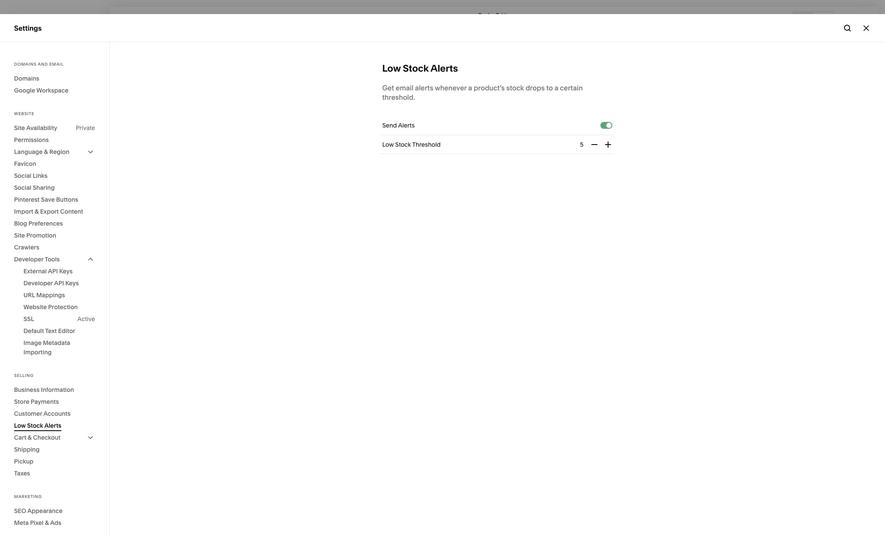 Task type: locate. For each thing, give the bounding box(es) containing it.
domains
[[14, 62, 37, 67], [14, 75, 39, 82]]

1 vertical spatial keys
[[65, 280, 79, 287]]

language & region
[[14, 148, 69, 156]]

external
[[23, 268, 47, 275]]

2 site from the top
[[14, 232, 25, 240]]

region
[[49, 148, 69, 156]]

0 horizontal spatial alerts
[[44, 422, 61, 430]]

simonjacob477@gmail.com button
[[13, 483, 100, 499]]

1 vertical spatial domains
[[14, 75, 39, 82]]

1 vertical spatial website
[[14, 111, 34, 116]]

1 vertical spatial developer
[[23, 280, 53, 287]]

site inside "favicon social links social sharing pinterest save buttons import & export content blog preferences site promotion crawlers"
[[14, 232, 25, 240]]

alerts right send
[[398, 122, 415, 129]]

pinterest save buttons link
[[14, 194, 95, 206]]

pixel
[[30, 520, 44, 527]]

domains inside "domains google workspace"
[[14, 75, 39, 82]]

& right cart in the bottom of the page
[[28, 434, 32, 442]]

1 vertical spatial marketing
[[14, 495, 42, 500]]

1 vertical spatial social
[[14, 184, 31, 192]]

site down analytics
[[14, 124, 25, 132]]

meta pixel & ads link
[[14, 518, 95, 530]]

analytics link
[[14, 114, 95, 124]]

protection
[[48, 304, 78, 311]]

1 settings from the top
[[14, 24, 42, 32]]

keys up url mappings link
[[65, 280, 79, 287]]

default text editor link
[[23, 325, 95, 337]]

settings link
[[14, 440, 95, 451]]

0 vertical spatial site
[[14, 124, 25, 132]]

threshold
[[413, 141, 441, 149]]

& left export
[[35, 208, 39, 216]]

1 vertical spatial settings
[[14, 441, 41, 449]]

2 horizontal spatial alerts
[[431, 63, 458, 74]]

0 vertical spatial social
[[14, 172, 31, 180]]

developer
[[14, 256, 44, 263], [23, 280, 53, 287]]

domains up google
[[14, 75, 39, 82]]

editor
[[58, 328, 75, 335]]

0 vertical spatial domains
[[14, 62, 37, 67]]

1 vertical spatial selling
[[14, 374, 34, 378]]

website up domains and email in the top left of the page
[[14, 53, 41, 61]]

seo appearance link
[[14, 506, 95, 518]]

settings
[[14, 24, 42, 32], [14, 441, 41, 449]]

1 site from the top
[[14, 124, 25, 132]]

meta
[[14, 520, 29, 527]]

website up site availability
[[14, 111, 34, 116]]

stock up alerts
[[403, 63, 429, 74]]

a right book
[[492, 12, 495, 18]]

& left ads
[[45, 520, 49, 527]]

domains for google
[[14, 75, 39, 82]]

domains left and
[[14, 62, 37, 67]]

0 vertical spatial settings
[[14, 24, 42, 32]]

a right to
[[555, 84, 559, 92]]

ads
[[50, 520, 61, 527]]

ssl
[[23, 316, 34, 323]]

1 social from the top
[[14, 172, 31, 180]]

& inside "favicon social links social sharing pinterest save buttons import & export content blog preferences site promotion crawlers"
[[35, 208, 39, 216]]

selling
[[14, 68, 36, 77], [14, 374, 34, 378]]

cart & checkout button
[[14, 432, 95, 444]]

selling up "business"
[[14, 374, 34, 378]]

taxes
[[14, 470, 30, 478]]

social up "pinterest"
[[14, 184, 31, 192]]

2 selling from the top
[[14, 374, 34, 378]]

0 vertical spatial selling
[[14, 68, 36, 77]]

a
[[492, 12, 495, 18], [469, 84, 473, 92], [555, 84, 559, 92]]

payments
[[31, 398, 59, 406]]

language
[[14, 148, 43, 156]]

business
[[14, 386, 40, 394]]

stock
[[403, 63, 429, 74], [395, 141, 411, 149], [27, 422, 43, 430]]

a left the product's
[[469, 84, 473, 92]]

preferences
[[29, 220, 63, 228]]

low up cart in the bottom of the page
[[14, 422, 26, 430]]

api down "external api keys" link
[[54, 280, 64, 287]]

google workspace link
[[14, 85, 95, 97]]

1 horizontal spatial alerts
[[398, 122, 415, 129]]

settings up domains and email in the top left of the page
[[14, 24, 42, 32]]

mappings
[[36, 292, 65, 299]]

keys
[[59, 268, 73, 275], [65, 280, 79, 287]]

seo appearance meta pixel & ads
[[14, 508, 63, 527]]

stock down send alerts
[[395, 141, 411, 149]]

website
[[14, 53, 41, 61], [14, 111, 34, 116], [23, 304, 47, 311]]

settings down asset
[[14, 441, 41, 449]]

selling down domains and email in the top left of the page
[[14, 68, 36, 77]]

0 horizontal spatial low stock alerts
[[14, 422, 61, 430]]

social down favicon
[[14, 172, 31, 180]]

image metadata importing link
[[23, 337, 95, 359]]

external api keys link
[[23, 266, 95, 278]]

favicon link
[[14, 158, 95, 170]]

keys up the developer api keys "link"
[[59, 268, 73, 275]]

Send Alerts checkbox
[[607, 123, 612, 128]]

1 domains from the top
[[14, 62, 37, 67]]

2 marketing from the top
[[14, 495, 42, 500]]

marketing
[[14, 84, 47, 92], [14, 495, 42, 500]]

&
[[44, 148, 48, 156], [35, 208, 39, 216], [28, 434, 32, 442], [45, 520, 49, 527]]

1 vertical spatial low
[[382, 141, 394, 149]]

low stock alerts up "cart & checkout"
[[14, 422, 61, 430]]

acuity scheduling
[[14, 130, 73, 138]]

2 domains from the top
[[14, 75, 39, 82]]

low up get
[[382, 63, 401, 74]]

marketing link
[[14, 83, 95, 94]]

low stock alerts link
[[14, 420, 95, 432]]

business information store payments customer accounts
[[14, 386, 74, 418]]

0 vertical spatial stock
[[403, 63, 429, 74]]

0 vertical spatial website
[[14, 53, 41, 61]]

api
[[48, 268, 58, 275], [54, 280, 64, 287]]

default
[[23, 328, 44, 335]]

domains link
[[14, 73, 95, 85]]

2 vertical spatial website
[[23, 304, 47, 311]]

website protection link
[[23, 301, 95, 313]]

get email alerts whenever a product's stock drops to a certain threshold.
[[382, 84, 583, 102]]

workspace
[[36, 87, 69, 94]]

alerts
[[431, 63, 458, 74], [398, 122, 415, 129], [44, 422, 61, 430]]

2 vertical spatial stock
[[27, 422, 43, 430]]

developer down external
[[23, 280, 53, 287]]

None text field
[[580, 140, 586, 149]]

& inside cart & checkout dropdown button
[[28, 434, 32, 442]]

social sharing link
[[14, 182, 95, 194]]

website down url at the left
[[23, 304, 47, 311]]

whenever
[[435, 84, 467, 92]]

2 settings from the top
[[14, 441, 41, 449]]

api down tools
[[48, 268, 58, 275]]

0 vertical spatial marketing
[[14, 84, 47, 92]]

help link
[[14, 456, 29, 465]]

site
[[14, 124, 25, 132], [14, 232, 25, 240]]

alerts up the whenever
[[431, 63, 458, 74]]

0 vertical spatial low stock alerts
[[382, 63, 458, 74]]

0 vertical spatial developer
[[14, 256, 44, 263]]

pickup
[[14, 458, 33, 466]]

tools
[[45, 256, 60, 263]]

low stock alerts up alerts
[[382, 63, 458, 74]]

pickup link
[[14, 456, 95, 468]]

1 horizontal spatial low stock alerts
[[382, 63, 458, 74]]

site down the blog
[[14, 232, 25, 240]]

developer inside dropdown button
[[14, 256, 44, 263]]

low
[[382, 63, 401, 74], [382, 141, 394, 149], [14, 422, 26, 430]]

language & region link
[[14, 146, 95, 158]]

alerts down customer accounts link
[[44, 422, 61, 430]]

domains for and
[[14, 62, 37, 67]]

& inside language & region dropdown button
[[44, 148, 48, 156]]

site promotion link
[[14, 230, 95, 242]]

developer down crawlers
[[14, 256, 44, 263]]

buttons
[[56, 196, 78, 204]]

social
[[14, 172, 31, 180], [14, 184, 31, 192]]

2 vertical spatial low
[[14, 422, 26, 430]]

1 vertical spatial site
[[14, 232, 25, 240]]

1 vertical spatial low stock alerts
[[14, 422, 61, 430]]

low down send
[[382, 141, 394, 149]]

sharing
[[33, 184, 55, 192]]

threshold.
[[382, 93, 415, 102]]

& left region
[[44, 148, 48, 156]]

1 vertical spatial stock
[[395, 141, 411, 149]]

stock up "cart & checkout"
[[27, 422, 43, 430]]

promotion
[[26, 232, 56, 240]]



Task type: vqa. For each thing, say whether or not it's contained in the screenshot.
left 16 BUTTON 16
no



Task type: describe. For each thing, give the bounding box(es) containing it.
email
[[396, 84, 414, 92]]

library
[[34, 426, 57, 434]]

get
[[382, 84, 394, 92]]

1 marketing from the top
[[14, 84, 47, 92]]

1 vertical spatial alerts
[[398, 122, 415, 129]]

default text editor image metadata importing
[[23, 328, 75, 357]]

content
[[60, 208, 83, 216]]

acuity scheduling link
[[14, 129, 95, 140]]

cart & checkout link
[[14, 432, 95, 444]]

certain
[[560, 84, 583, 92]]

0 vertical spatial low
[[382, 63, 401, 74]]

help
[[14, 456, 29, 465]]

import
[[14, 208, 33, 216]]

social links link
[[14, 170, 95, 182]]

private
[[76, 124, 95, 132]]

cart & checkout
[[14, 434, 61, 442]]

domains google workspace
[[14, 75, 69, 94]]

table
[[496, 12, 509, 18]]

send alerts
[[382, 122, 415, 129]]

edit
[[119, 15, 131, 22]]

developer tools
[[14, 256, 60, 263]]

and
[[38, 62, 48, 67]]

export
[[40, 208, 59, 216]]

accounts
[[43, 410, 71, 418]]

favicon social links social sharing pinterest save buttons import & export content blog preferences site promotion crawlers
[[14, 160, 83, 252]]

favicon
[[14, 160, 36, 168]]

website link
[[14, 53, 95, 63]]

0 vertical spatial api
[[48, 268, 58, 275]]

asset
[[14, 426, 33, 434]]

low stock threshold
[[382, 141, 441, 149]]

import & export content link
[[14, 206, 95, 218]]

send
[[382, 122, 397, 129]]

url mappings link
[[23, 290, 95, 301]]

developer api keys link
[[23, 278, 95, 290]]

developer tools button
[[14, 254, 95, 266]]

developer tools link
[[14, 254, 95, 266]]

active
[[77, 316, 95, 323]]

0 vertical spatial alerts
[[431, 63, 458, 74]]

store payments link
[[14, 396, 95, 408]]

customer
[[14, 410, 42, 418]]

google
[[14, 87, 35, 94]]

taxes link
[[14, 468, 95, 480]]

importing
[[23, 349, 52, 357]]

save
[[41, 196, 55, 204]]

book
[[479, 12, 491, 18]]

website inside the external api keys developer api keys url mappings website protection
[[23, 304, 47, 311]]

crawlers
[[14, 244, 39, 252]]

blog
[[14, 220, 27, 228]]

external api keys developer api keys url mappings website protection
[[23, 268, 79, 311]]

0 vertical spatial keys
[[59, 268, 73, 275]]

business information link
[[14, 384, 95, 396]]

product's
[[474, 84, 505, 92]]

image
[[23, 339, 42, 347]]

permissions link
[[14, 134, 95, 146]]

blog preferences link
[[14, 218, 95, 230]]

customer accounts link
[[14, 408, 95, 420]]

2 social from the top
[[14, 184, 31, 192]]

book a table
[[479, 12, 509, 18]]

1 selling from the top
[[14, 68, 36, 77]]

scheduling
[[36, 130, 73, 138]]

alerts
[[415, 84, 434, 92]]

2 horizontal spatial a
[[555, 84, 559, 92]]

shipping pickup taxes
[[14, 446, 40, 478]]

settings inside 'link'
[[14, 441, 41, 449]]

availability
[[26, 124, 57, 132]]

url
[[23, 292, 35, 299]]

asset library link
[[14, 425, 95, 435]]

cart
[[14, 434, 26, 442]]

checkout
[[33, 434, 61, 442]]

1 vertical spatial api
[[54, 280, 64, 287]]

0 horizontal spatial a
[[469, 84, 473, 92]]

asset library
[[14, 426, 57, 434]]

crawlers link
[[14, 242, 95, 254]]

shipping
[[14, 446, 40, 454]]

2 vertical spatial alerts
[[44, 422, 61, 430]]

metadata
[[43, 339, 70, 347]]

acuity
[[14, 130, 35, 138]]

analytics
[[14, 114, 44, 123]]

stock
[[507, 84, 524, 92]]

drops
[[526, 84, 545, 92]]

site availability
[[14, 124, 57, 132]]

information
[[41, 386, 74, 394]]

1 horizontal spatial a
[[492, 12, 495, 18]]

developer inside the external api keys developer api keys url mappings website protection
[[23, 280, 53, 287]]

& inside seo appearance meta pixel & ads
[[45, 520, 49, 527]]

shipping link
[[14, 444, 95, 456]]

to
[[547, 84, 553, 92]]



